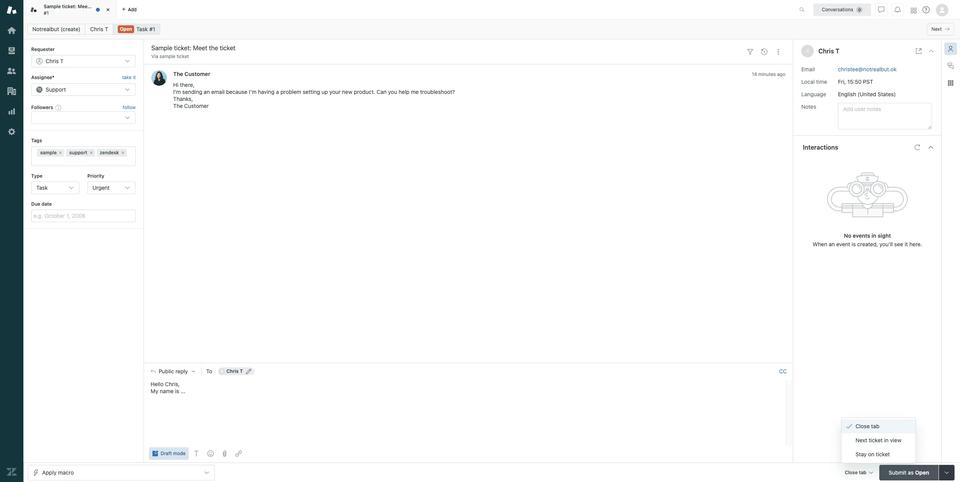Task type: describe. For each thing, give the bounding box(es) containing it.
notrealbut
[[32, 26, 59, 32]]

next button
[[927, 23, 955, 36]]

name
[[160, 388, 174, 395]]

(united
[[858, 91, 877, 97]]

when
[[813, 241, 828, 248]]

christee@notrealbut.ok image
[[219, 369, 225, 375]]

christee@notrealbut.ok
[[838, 66, 897, 72]]

format text image
[[193, 451, 200, 457]]

ticket inside the sample ticket: meet the ticket #1
[[99, 4, 112, 9]]

fri,
[[838, 78, 846, 85]]

1 horizontal spatial open
[[916, 470, 930, 476]]

view more details image
[[916, 48, 922, 54]]

...
[[181, 388, 185, 395]]

local
[[802, 78, 815, 85]]

customer inside hi there, i'm sending an email because i'm having a problem setting up your new product. can you help me troubleshoot? thanks, the customer
[[184, 103, 209, 109]]

zendesk image
[[7, 467, 17, 478]]

an inside hi there, i'm sending an email because i'm having a problem setting up your new product. can you help me troubleshoot? thanks, the customer
[[204, 89, 210, 95]]

task for task #1
[[136, 26, 148, 32]]

cc button
[[780, 368, 787, 375]]

public reply
[[159, 369, 188, 375]]

remove image
[[58, 150, 63, 155]]

is inside no events in sight when an event is created, you'll see it here.
[[852, 241, 856, 248]]

sample ticket: meet the ticket #1
[[44, 4, 112, 16]]

chris t right christee@notrealbut.ok icon
[[227, 369, 243, 375]]

filter image
[[748, 49, 754, 55]]

zendesk
[[100, 150, 119, 156]]

pst
[[864, 78, 874, 85]]

language
[[802, 91, 827, 97]]

conversations
[[822, 6, 854, 12]]

there,
[[180, 82, 195, 88]]

Public reply composer Draft mode text field
[[147, 380, 784, 397]]

organizations image
[[7, 86, 17, 96]]

reply
[[176, 369, 188, 375]]

chris t inside secondary element
[[90, 26, 108, 32]]

can
[[377, 89, 387, 95]]

close image
[[929, 48, 935, 54]]

sample
[[44, 4, 61, 9]]

menu containing close tab
[[842, 418, 916, 464]]

date
[[42, 201, 52, 207]]

events image
[[762, 49, 768, 55]]

chris t link
[[85, 24, 113, 35]]

#1 inside secondary element
[[149, 26, 155, 32]]

help
[[399, 89, 410, 95]]

me
[[411, 89, 419, 95]]

take
[[122, 75, 132, 81]]

get help image
[[923, 6, 930, 13]]

stay
[[856, 451, 867, 458]]

interactions
[[803, 144, 839, 151]]

take it button
[[122, 74, 136, 82]]

hello chris, my name is ...
[[151, 381, 185, 395]]

created,
[[858, 241, 879, 248]]

14
[[752, 72, 757, 77]]

priority
[[87, 173, 104, 179]]

setting
[[303, 89, 320, 95]]

having
[[258, 89, 275, 95]]

info on adding followers image
[[56, 105, 62, 111]]

sight
[[878, 232, 891, 239]]

type
[[31, 173, 42, 179]]

remove image for zendesk
[[121, 150, 125, 155]]

chris t inside requester element
[[46, 58, 64, 65]]

hi there, i'm sending an email because i'm having a problem setting up your new product. can you help me troubleshoot? thanks, the customer
[[173, 82, 455, 109]]

meet
[[78, 4, 89, 9]]

notes
[[802, 103, 817, 110]]

next for next ticket in view
[[856, 437, 868, 444]]

the customer
[[173, 71, 210, 77]]

english
[[838, 91, 857, 97]]

displays possible ticket submission types image
[[944, 470, 950, 476]]

time
[[817, 78, 828, 85]]

mode
[[173, 451, 186, 457]]

see
[[895, 241, 904, 248]]

edit user image
[[246, 369, 252, 375]]

a
[[276, 89, 279, 95]]

close inside popup button
[[845, 470, 858, 476]]

new
[[342, 89, 353, 95]]

draft mode button
[[149, 448, 189, 460]]

view
[[891, 437, 902, 444]]

main element
[[0, 0, 23, 483]]

task #1
[[136, 26, 155, 32]]

conversations button
[[814, 3, 872, 16]]

tags
[[31, 138, 42, 144]]

chris t up time
[[819, 48, 840, 55]]

avatar image
[[151, 70, 167, 86]]

(create)
[[61, 26, 80, 32]]

urgent
[[92, 185, 110, 191]]

it inside take it button
[[133, 75, 136, 81]]

Due date field
[[31, 210, 136, 223]]

sending
[[182, 89, 202, 95]]

troubleshoot?
[[420, 89, 455, 95]]

14 minutes ago text field
[[752, 72, 786, 77]]

up
[[322, 89, 328, 95]]

ticket actions image
[[776, 49, 782, 55]]

draft mode
[[161, 451, 186, 457]]

close image
[[104, 6, 112, 14]]

ticket up the customer link
[[177, 53, 189, 59]]

ticket down close tab 'menu item'
[[869, 437, 883, 444]]

open inside secondary element
[[120, 26, 132, 32]]

the inside hi there, i'm sending an email because i'm having a problem setting up your new product. can you help me troubleshoot? thanks, the customer
[[173, 103, 183, 109]]

support
[[69, 150, 87, 156]]

cc
[[780, 368, 787, 375]]

remove image for support
[[89, 150, 94, 155]]

t up fri,
[[836, 48, 840, 55]]

chris inside chris t link
[[90, 26, 103, 32]]

in for view
[[885, 437, 889, 444]]

support
[[46, 86, 66, 93]]

public
[[159, 369, 174, 375]]



Task type: locate. For each thing, give the bounding box(es) containing it.
1 vertical spatial task
[[36, 185, 48, 191]]

1 remove image from the left
[[89, 150, 94, 155]]

0 vertical spatial close
[[856, 423, 870, 430]]

your
[[330, 89, 341, 95]]

no
[[845, 232, 852, 239]]

the up hi
[[173, 71, 183, 77]]

hide composer image
[[465, 360, 472, 367]]

it inside no events in sight when an event is created, you'll see it here.
[[905, 241, 908, 248]]

0 horizontal spatial open
[[120, 26, 132, 32]]

in inside no events in sight when an event is created, you'll see it here.
[[872, 232, 877, 239]]

i'm left having
[[249, 89, 257, 95]]

0 vertical spatial sample
[[160, 53, 175, 59]]

it right see at right
[[905, 241, 908, 248]]

email
[[211, 89, 225, 95]]

views image
[[7, 46, 17, 56]]

#1 up 'via'
[[149, 26, 155, 32]]

ticket:
[[62, 4, 77, 9]]

follow button
[[123, 104, 136, 111]]

hi
[[173, 82, 179, 88]]

0 vertical spatial next
[[932, 26, 942, 32]]

draft
[[161, 451, 172, 457]]

my
[[151, 388, 158, 395]]

close tab
[[856, 423, 880, 430], [845, 470, 867, 476]]

1 vertical spatial sample
[[40, 150, 57, 156]]

product.
[[354, 89, 375, 95]]

get started image
[[7, 25, 17, 36]]

add
[[128, 6, 137, 12]]

chris,
[[165, 381, 180, 388]]

i'm down hi
[[173, 89, 181, 95]]

close tab inside 'menu item'
[[856, 423, 880, 430]]

i'm
[[173, 89, 181, 95], [249, 89, 257, 95]]

chris up time
[[819, 48, 835, 55]]

remove image right the support
[[89, 150, 94, 155]]

1 vertical spatial close
[[845, 470, 858, 476]]

followers element
[[31, 112, 136, 124]]

customers image
[[7, 66, 17, 76]]

tab inside 'menu item'
[[872, 423, 880, 430]]

next ticket in view menu item
[[842, 434, 916, 448]]

next ticket in view
[[856, 437, 902, 444]]

0 vertical spatial an
[[204, 89, 210, 95]]

Subject field
[[150, 43, 742, 53]]

insert emojis image
[[207, 451, 214, 457]]

because
[[226, 89, 248, 95]]

button displays agent's chat status as invisible. image
[[879, 6, 885, 13]]

stay on ticket
[[856, 451, 890, 458]]

0 horizontal spatial an
[[204, 89, 210, 95]]

1 vertical spatial close tab
[[845, 470, 867, 476]]

1 horizontal spatial i'm
[[249, 89, 257, 95]]

thanks,
[[173, 96, 193, 102]]

1 vertical spatial customer
[[184, 103, 209, 109]]

apps image
[[948, 80, 954, 86]]

next up stay
[[856, 437, 868, 444]]

chris down the
[[90, 26, 103, 32]]

0 horizontal spatial next
[[856, 437, 868, 444]]

zendesk products image
[[911, 8, 917, 13]]

you'll
[[880, 241, 893, 248]]

on
[[869, 451, 875, 458]]

14 minutes ago
[[752, 72, 786, 77]]

1 vertical spatial tab
[[859, 470, 867, 476]]

you
[[388, 89, 397, 95]]

open right as
[[916, 470, 930, 476]]

submit as open
[[889, 470, 930, 476]]

1 vertical spatial open
[[916, 470, 930, 476]]

open
[[120, 26, 132, 32], [916, 470, 930, 476]]

an inside no events in sight when an event is created, you'll see it here.
[[829, 241, 835, 248]]

0 vertical spatial close tab
[[856, 423, 880, 430]]

in for sight
[[872, 232, 877, 239]]

states)
[[878, 91, 896, 97]]

apply
[[42, 470, 57, 476]]

is right the event
[[852, 241, 856, 248]]

chris down requester
[[46, 58, 59, 65]]

Add user notes text field
[[838, 103, 933, 129]]

0 vertical spatial is
[[852, 241, 856, 248]]

remove image right zendesk
[[121, 150, 125, 155]]

add button
[[117, 0, 141, 19]]

zendesk support image
[[7, 5, 17, 15]]

it
[[133, 75, 136, 81], [905, 241, 908, 248]]

1 horizontal spatial task
[[136, 26, 148, 32]]

1 i'm from the left
[[173, 89, 181, 95]]

close tab inside popup button
[[845, 470, 867, 476]]

sample
[[160, 53, 175, 59], [40, 150, 57, 156]]

0 vertical spatial tab
[[872, 423, 880, 430]]

notrealbut (create) button
[[27, 24, 86, 35]]

chris right christee@notrealbut.ok icon
[[227, 369, 239, 375]]

open left task #1
[[120, 26, 132, 32]]

due
[[31, 201, 40, 207]]

local time
[[802, 78, 828, 85]]

task button
[[31, 182, 80, 194]]

add link (cmd k) image
[[236, 451, 242, 457]]

ticket right the
[[99, 4, 112, 9]]

chris t down requester
[[46, 58, 64, 65]]

is
[[852, 241, 856, 248], [175, 388, 179, 395]]

apply macro
[[42, 470, 74, 476]]

1 horizontal spatial remove image
[[121, 150, 125, 155]]

2 the from the top
[[173, 103, 183, 109]]

menu
[[842, 418, 916, 464]]

0 vertical spatial it
[[133, 75, 136, 81]]

followers
[[31, 104, 53, 110]]

public reply button
[[144, 364, 201, 380]]

next inside "button"
[[932, 26, 942, 32]]

1 horizontal spatial next
[[932, 26, 942, 32]]

ticket
[[99, 4, 112, 9], [177, 53, 189, 59], [869, 437, 883, 444], [876, 451, 890, 458]]

0 horizontal spatial tab
[[859, 470, 867, 476]]

requester
[[31, 46, 55, 52]]

email
[[802, 66, 815, 72]]

english (united states)
[[838, 91, 896, 97]]

close down stay
[[845, 470, 858, 476]]

close inside 'menu item'
[[856, 423, 870, 430]]

requester element
[[31, 55, 136, 68]]

0 vertical spatial the
[[173, 71, 183, 77]]

0 vertical spatial open
[[120, 26, 132, 32]]

close tab up the next ticket in view
[[856, 423, 880, 430]]

close tab menu item
[[842, 420, 916, 434]]

as
[[908, 470, 914, 476]]

an left email
[[204, 89, 210, 95]]

chris t down close image
[[90, 26, 108, 32]]

customer up there,
[[185, 71, 210, 77]]

tab containing sample ticket: meet the ticket
[[23, 0, 117, 20]]

1 vertical spatial an
[[829, 241, 835, 248]]

secondary element
[[23, 21, 961, 37]]

next inside menu item
[[856, 437, 868, 444]]

0 horizontal spatial it
[[133, 75, 136, 81]]

1 horizontal spatial in
[[885, 437, 889, 444]]

1 vertical spatial it
[[905, 241, 908, 248]]

the customer link
[[173, 71, 210, 77]]

an left the event
[[829, 241, 835, 248]]

1 vertical spatial the
[[173, 103, 183, 109]]

task down add at top
[[136, 26, 148, 32]]

ago
[[778, 72, 786, 77]]

1 horizontal spatial tab
[[872, 423, 880, 430]]

close tab down stay
[[845, 470, 867, 476]]

is left the ...
[[175, 388, 179, 395]]

15:50
[[848, 78, 862, 85]]

close
[[856, 423, 870, 430], [845, 470, 858, 476]]

t inside secondary element
[[105, 26, 108, 32]]

remove image
[[89, 150, 94, 155], [121, 150, 125, 155]]

2 remove image from the left
[[121, 150, 125, 155]]

0 vertical spatial #1
[[44, 10, 49, 16]]

tab
[[872, 423, 880, 430], [859, 470, 867, 476]]

fri, 15:50 pst
[[838, 78, 874, 85]]

0 horizontal spatial #1
[[44, 10, 49, 16]]

sample left remove icon
[[40, 150, 57, 156]]

task down type
[[36, 185, 48, 191]]

it right take
[[133, 75, 136, 81]]

tabs tab list
[[23, 0, 792, 20]]

the down thanks,
[[173, 103, 183, 109]]

the
[[173, 71, 183, 77], [173, 103, 183, 109]]

follow
[[123, 105, 136, 110]]

hello
[[151, 381, 164, 388]]

0 horizontal spatial remove image
[[89, 150, 94, 155]]

chris inside requester element
[[46, 58, 59, 65]]

#1
[[44, 10, 49, 16], [149, 26, 155, 32]]

1 vertical spatial next
[[856, 437, 868, 444]]

take it
[[122, 75, 136, 81]]

0 horizontal spatial task
[[36, 185, 48, 191]]

no events in sight when an event is created, you'll see it here.
[[813, 232, 923, 248]]

1 horizontal spatial #1
[[149, 26, 155, 32]]

0 vertical spatial in
[[872, 232, 877, 239]]

1 the from the top
[[173, 71, 183, 77]]

task inside secondary element
[[136, 26, 148, 32]]

notifications image
[[895, 6, 901, 13]]

0 vertical spatial customer
[[185, 71, 210, 77]]

customer down sending
[[184, 103, 209, 109]]

task inside "popup button"
[[36, 185, 48, 191]]

sample right 'via'
[[160, 53, 175, 59]]

due date
[[31, 201, 52, 207]]

0 horizontal spatial i'm
[[173, 89, 181, 95]]

0 horizontal spatial sample
[[40, 150, 57, 156]]

close up the next ticket in view
[[856, 423, 870, 430]]

tab up the next ticket in view
[[872, 423, 880, 430]]

to
[[206, 368, 212, 375]]

close tab button
[[842, 465, 877, 482]]

chris
[[90, 26, 103, 32], [819, 48, 835, 55], [46, 58, 59, 65], [227, 369, 239, 375]]

1 horizontal spatial sample
[[160, 53, 175, 59]]

ticket right the on at the right bottom of page
[[876, 451, 890, 458]]

t left "edit user" icon
[[240, 369, 243, 375]]

assignee* element
[[31, 83, 136, 96]]

next for next
[[932, 26, 942, 32]]

1 vertical spatial in
[[885, 437, 889, 444]]

in
[[872, 232, 877, 239], [885, 437, 889, 444]]

is inside hello chris, my name is ...
[[175, 388, 179, 395]]

0 horizontal spatial is
[[175, 388, 179, 395]]

tab down stay
[[859, 470, 867, 476]]

here.
[[910, 241, 923, 248]]

events
[[853, 232, 871, 239]]

2 i'm from the left
[[249, 89, 257, 95]]

via sample ticket
[[151, 53, 189, 59]]

1 horizontal spatial an
[[829, 241, 835, 248]]

in left view
[[885, 437, 889, 444]]

minutes
[[759, 72, 776, 77]]

stay on ticket menu item
[[842, 448, 916, 462]]

t
[[105, 26, 108, 32], [836, 48, 840, 55], [60, 58, 64, 65], [240, 369, 243, 375]]

task
[[136, 26, 148, 32], [36, 185, 48, 191]]

customer
[[185, 71, 210, 77], [184, 103, 209, 109]]

1 horizontal spatial is
[[852, 241, 856, 248]]

via
[[151, 53, 158, 59]]

reporting image
[[7, 107, 17, 117]]

user image
[[806, 49, 810, 53], [806, 49, 810, 53]]

assignee*
[[31, 75, 54, 81]]

t down close image
[[105, 26, 108, 32]]

tab
[[23, 0, 117, 20]]

0 horizontal spatial in
[[872, 232, 877, 239]]

#1 inside the sample ticket: meet the ticket #1
[[44, 10, 49, 16]]

0 vertical spatial task
[[136, 26, 148, 32]]

customer context image
[[948, 46, 954, 52]]

1 vertical spatial #1
[[149, 26, 155, 32]]

1 vertical spatial is
[[175, 388, 179, 395]]

task for task
[[36, 185, 48, 191]]

in left sight
[[872, 232, 877, 239]]

in inside menu item
[[885, 437, 889, 444]]

notrealbut (create)
[[32, 26, 80, 32]]

admin image
[[7, 127, 17, 137]]

tab inside popup button
[[859, 470, 867, 476]]

1 horizontal spatial it
[[905, 241, 908, 248]]

next up close icon
[[932, 26, 942, 32]]

chris t
[[90, 26, 108, 32], [819, 48, 840, 55], [46, 58, 64, 65], [227, 369, 243, 375]]

#1 down sample
[[44, 10, 49, 16]]

t up support
[[60, 58, 64, 65]]

add attachment image
[[222, 451, 228, 457]]



Task type: vqa. For each thing, say whether or not it's contained in the screenshot.
product.
yes



